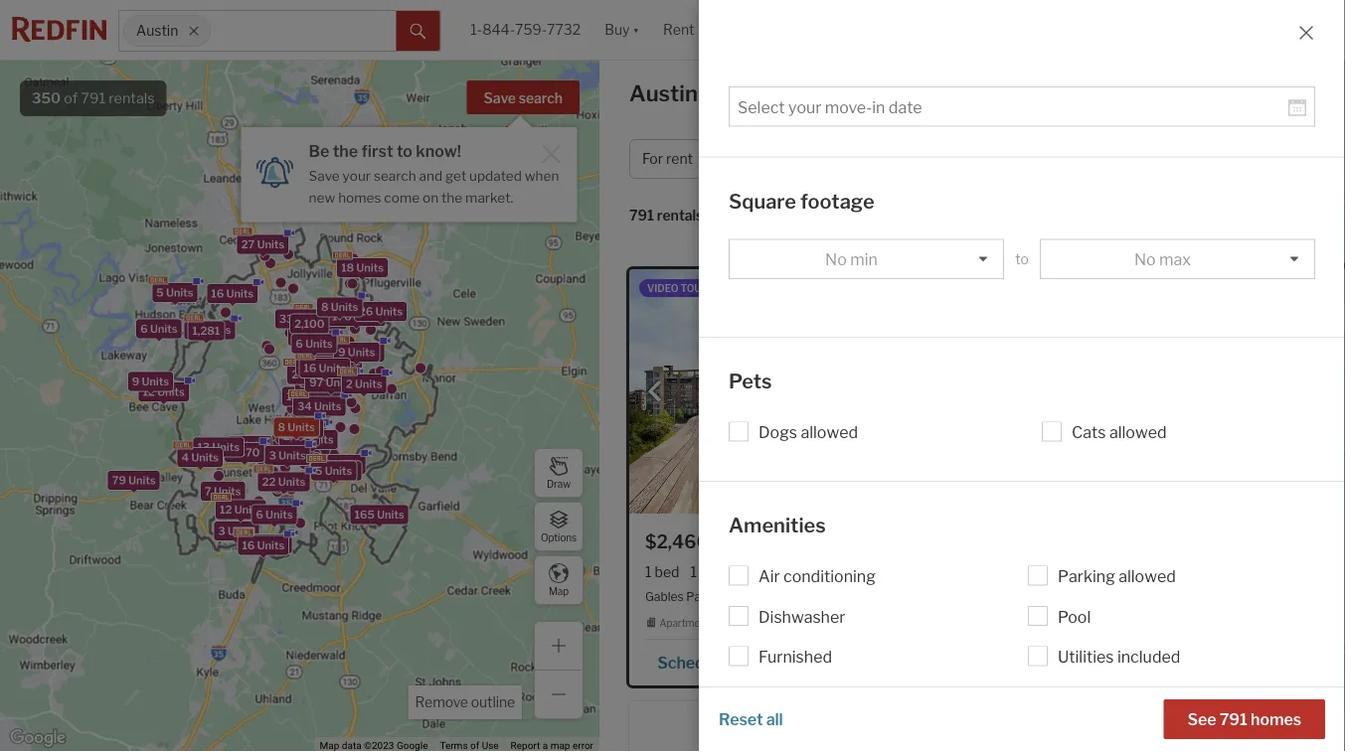 Task type: locate. For each thing, give the bounding box(es) containing it.
1 horizontal spatial homes
[[1251, 710, 1301, 729]]

sq right 849 on the right
[[1175, 564, 1191, 581]]

parking allowed
[[1058, 568, 1176, 587]]

1 vertical spatial 3 units
[[218, 525, 255, 538]]

amenities
[[729, 514, 826, 538]]

request a tour button
[[996, 646, 1141, 676]]

allowed right cats
[[1109, 424, 1167, 443]]

8 units up 11 units
[[321, 301, 358, 314]]

1 horizontal spatial rentals
[[657, 207, 703, 224]]

0 vertical spatial 3
[[1285, 150, 1294, 167]]

1 horizontal spatial bath
[[1073, 564, 1102, 581]]

schedule
[[657, 653, 727, 672]]

no max
[[1134, 250, 1191, 270]]

0 horizontal spatial 2
[[282, 422, 289, 435]]

video
[[647, 282, 678, 294]]

0 horizontal spatial 8
[[278, 421, 285, 434]]

apartment down the catherine
[[1010, 618, 1061, 630]]

165
[[354, 509, 375, 522]]

allowed
[[801, 424, 858, 443], [1109, 424, 1167, 443], [1119, 568, 1176, 587]]

homes inside save your search and get updated when new homes come on the market.
[[338, 189, 381, 206]]

a right request
[[1076, 653, 1085, 672]]

search
[[519, 90, 563, 107], [374, 168, 416, 184]]

tour up washer/dryer
[[1088, 653, 1120, 672]]

12 units down 7 units
[[220, 503, 262, 516]]

search down 759-
[[519, 90, 563, 107]]

14 units
[[280, 427, 322, 440]]

1 vertical spatial save
[[309, 168, 340, 184]]

tower
[[715, 589, 749, 604]]

33
[[279, 313, 294, 326]]

27
[[241, 238, 255, 251], [291, 368, 305, 381]]

1 horizontal spatial 12
[[220, 503, 232, 516]]

1 sq from the left
[[803, 564, 819, 581]]

3 units down 14
[[269, 449, 306, 462]]

0 horizontal spatial 6
[[140, 322, 148, 335]]

allowed for dogs allowed
[[801, 424, 858, 443]]

0 horizontal spatial 6 units
[[140, 322, 177, 335]]

draw
[[547, 478, 571, 490]]

rentals
[[109, 89, 155, 107], [657, 207, 703, 224]]

a inside request a tour button
[[1076, 653, 1085, 672]]

0 horizontal spatial homes
[[338, 189, 381, 206]]

tour inside button
[[742, 653, 774, 672]]

map button
[[534, 556, 584, 605]]

remove apartment, condo, townhome image
[[966, 153, 977, 165]]

None search field
[[211, 11, 396, 51]]

your
[[343, 168, 371, 184]]

0 horizontal spatial 3
[[218, 525, 225, 538]]

1 a from the left
[[730, 653, 739, 672]]

1 vertical spatial 6 units
[[296, 337, 333, 350]]

6 units left 15
[[140, 322, 177, 335]]

0 vertical spatial 5
[[156, 286, 164, 299]]

bed
[[655, 564, 679, 581]]

google image
[[5, 726, 71, 752]]

austin,
[[881, 589, 920, 604]]

2 horizontal spatial 3
[[1285, 150, 1294, 167]]

1 vertical spatial austin
[[629, 80, 698, 107]]

sq for 907
[[803, 564, 819, 581]]

for rent
[[642, 150, 693, 167]]

0 horizontal spatial 3 units
[[218, 525, 255, 538]]

5 units down 2,400
[[315, 465, 352, 478]]

1 horizontal spatial 27
[[291, 368, 305, 381]]

all
[[766, 710, 783, 729]]

3 units down 7 units
[[218, 525, 255, 538]]

1 vertical spatial 2
[[282, 422, 289, 435]]

12 units up 4
[[143, 386, 185, 399]]

2 (512) from the left
[[1162, 653, 1200, 672]]

2 bath from the left
[[1073, 564, 1102, 581]]

a inside schedule a tour button
[[730, 653, 739, 672]]

catherine
[[1020, 589, 1075, 604]]

0 vertical spatial 27 units
[[241, 238, 284, 251]]

tour inside button
[[1088, 653, 1120, 672]]

0 vertical spatial 6 units
[[140, 322, 177, 335]]

1 bath up park on the bottom
[[690, 564, 729, 581]]

2 vertical spatial 6 units
[[256, 509, 293, 522]]

350 of 791 rentals
[[32, 89, 155, 107]]

allowed right dogs
[[801, 424, 858, 443]]

1 horizontal spatial 2 units
[[346, 378, 382, 391]]

3 right •
[[1285, 150, 1294, 167]]

0 vertical spatial rentals
[[109, 89, 155, 107]]

0-
[[996, 564, 1011, 581]]

no for no max
[[1134, 250, 1156, 270]]

1 horizontal spatial 21
[[338, 346, 350, 359]]

623-849 sq ft
[[1113, 564, 1205, 581]]

rentals right of
[[109, 89, 155, 107]]

1 vertical spatial the
[[441, 189, 462, 206]]

ft right 849 on the right
[[1194, 564, 1205, 581]]

save for save search
[[484, 90, 516, 107]]

conditioning
[[783, 568, 876, 587]]

studio - 1 bd / 1+ ba button
[[1000, 139, 1170, 179]]

pets
[[729, 370, 772, 394]]

1 left beds
[[1011, 564, 1018, 581]]

0 horizontal spatial no
[[825, 250, 847, 270]]

1 ft from the left
[[822, 564, 832, 581]]

cats
[[1072, 424, 1106, 443]]

1 horizontal spatial 791
[[629, 207, 654, 224]]

1 right - at the right of page
[[1068, 150, 1075, 167]]

8 units down 34
[[278, 421, 315, 434]]

0 horizontal spatial bath
[[700, 564, 729, 581]]

2 horizontal spatial 12
[[286, 390, 299, 403]]

2,400
[[283, 430, 315, 443]]

tour up the "in-"
[[742, 653, 774, 672]]

1 no from the left
[[825, 250, 847, 270]]

max
[[1159, 250, 1191, 270]]

21 units down "14 units"
[[316, 465, 358, 478]]

27 units
[[241, 238, 284, 251], [291, 368, 335, 381]]

2 1 bath from the left
[[1063, 564, 1102, 581]]

the right on
[[441, 189, 462, 206]]

a right schedule
[[730, 653, 739, 672]]

791 right of
[[81, 89, 105, 107]]

(512) 523-6388
[[813, 653, 934, 672]]

the inside save your search and get updated when new homes come on the market.
[[441, 189, 462, 206]]

0 horizontal spatial to
[[397, 141, 412, 161]]

rent
[[666, 150, 693, 167]]

1 horizontal spatial save
[[484, 90, 516, 107]]

1 vertical spatial 27 units
[[291, 368, 335, 381]]

(512) for (512) 265-0344
[[1162, 653, 1200, 672]]

of
[[64, 89, 78, 107]]

0 horizontal spatial 5 units
[[156, 286, 193, 299]]

dishwasher
[[759, 608, 845, 627]]

no
[[825, 250, 847, 270], [1134, 250, 1156, 270]]

1 horizontal spatial 8
[[321, 301, 329, 314]]

way,
[[852, 589, 878, 604]]

1+
[[1105, 150, 1120, 167]]

1 apartment from the left
[[659, 618, 710, 630]]

sandra
[[762, 589, 801, 604]]

0 vertical spatial 791
[[81, 89, 105, 107]]

allowed right parking
[[1119, 568, 1176, 587]]

0 vertical spatial 6
[[140, 322, 148, 335]]

austin for austin
[[136, 22, 178, 39]]

no for no min
[[825, 250, 847, 270]]

sq right "907"
[[803, 564, 819, 581]]

save inside save search button
[[484, 90, 516, 107]]

3 up 22
[[269, 449, 276, 462]]

0 vertical spatial 2
[[346, 378, 353, 391]]

265-
[[1203, 653, 1241, 672]]

1 horizontal spatial tour
[[1088, 653, 1120, 672]]

Select your move-in date text field
[[738, 98, 1288, 117]]

12 units down 97
[[286, 390, 328, 403]]

outline
[[471, 694, 515, 711]]

austin rentals
[[629, 80, 782, 107]]

in-unit washer & dryer
[[759, 688, 923, 708]]

3 left 90
[[218, 525, 225, 538]]

1 left bed at bottom
[[645, 564, 652, 581]]

1 vertical spatial 2 units
[[282, 422, 319, 435]]

bath up park on the bottom
[[700, 564, 729, 581]]

1 vertical spatial 8
[[278, 421, 285, 434]]

791
[[81, 89, 105, 107], [629, 207, 654, 224], [1219, 710, 1248, 729]]

78703
[[941, 589, 979, 604]]

1 horizontal spatial 6 units
[[256, 509, 293, 522]]

previous button image
[[645, 382, 665, 402]]

homes
[[338, 189, 381, 206], [1251, 710, 1301, 729]]

see 791 homes
[[1187, 710, 1301, 729]]

1 1 bath from the left
[[690, 564, 729, 581]]

1 horizontal spatial (512)
[[1162, 653, 1200, 672]]

0 horizontal spatial 8 units
[[278, 421, 315, 434]]

16 units up 15 units at the top
[[211, 287, 254, 300]]

square
[[729, 189, 796, 214]]

search inside save your search and get updated when new homes come on the market.
[[374, 168, 416, 184]]

22
[[262, 475, 276, 488]]

0 horizontal spatial 1 bath
[[690, 564, 729, 581]]

1 horizontal spatial a
[[1076, 653, 1085, 672]]

8
[[321, 301, 329, 314], [278, 421, 285, 434]]

1 (512) from the left
[[813, 653, 851, 672]]

photo of 111 sandra muraida way, austin, tx 78703 image
[[629, 269, 961, 514]]

save down 844-
[[484, 90, 516, 107]]

1 horizontal spatial the
[[441, 189, 462, 206]]

0 horizontal spatial a
[[730, 653, 739, 672]]

save inside save your search and get updated when new homes come on the market.
[[309, 168, 340, 184]]

homes inside see 791 homes button
[[1251, 710, 1301, 729]]

1 vertical spatial 3
[[269, 449, 276, 462]]

176
[[332, 310, 351, 323]]

2 horizontal spatial 791
[[1219, 710, 1248, 729]]

(512) up hookups at the bottom of page
[[1162, 653, 1200, 672]]

6 left 15
[[140, 322, 148, 335]]

21 units down 176 units
[[338, 346, 380, 359]]

11
[[302, 314, 313, 327]]

remove studio - 1 bd / 1+ ba image
[[1143, 153, 1155, 165]]

791 inside see 791 homes button
[[1219, 710, 1248, 729]]

in-
[[759, 688, 779, 708]]

2 units
[[346, 378, 382, 391], [282, 422, 319, 435]]

1 horizontal spatial search
[[519, 90, 563, 107]]

(512) for (512) 523-6388
[[813, 653, 851, 672]]

0 vertical spatial homes
[[338, 189, 381, 206]]

austin up for rent
[[629, 80, 698, 107]]

6 units up 29
[[296, 337, 333, 350]]

0 horizontal spatial 27
[[241, 238, 255, 251]]

homes down "0344"
[[1251, 710, 1301, 729]]

new
[[309, 189, 335, 206]]

1 horizontal spatial apartment
[[1010, 618, 1061, 630]]

0 horizontal spatial sq
[[803, 564, 819, 581]]

0 vertical spatial the
[[333, 141, 358, 161]]

2,754
[[330, 458, 361, 471]]

791 down for
[[629, 207, 654, 224]]

6 down 2,100
[[296, 337, 303, 350]]

1 horizontal spatial 8 units
[[321, 301, 358, 314]]

21 left 2,754
[[316, 465, 328, 478]]

2 vertical spatial 791
[[1219, 710, 1248, 729]]

washer/dryer hookups
[[1058, 688, 1227, 708]]

1 vertical spatial rentals
[[657, 207, 703, 224]]

0 horizontal spatial 21
[[316, 465, 328, 478]]

13 units
[[197, 441, 240, 454]]

rentals down for rent 'button'
[[657, 207, 703, 224]]

2 units down 29 units
[[346, 378, 382, 391]]

29
[[314, 356, 328, 369]]

apartment down gables park tower
[[659, 618, 710, 630]]

save up new
[[309, 168, 340, 184]]

apartment,
[[842, 150, 918, 167]]

1 horizontal spatial 5
[[315, 465, 322, 478]]

2 vertical spatial 6
[[256, 509, 263, 522]]

2 vertical spatial 3
[[218, 525, 225, 538]]

2 a from the left
[[1076, 653, 1085, 672]]

no left "min"
[[825, 250, 847, 270]]

1 bath up catherine
[[1063, 564, 1102, 581]]

0 horizontal spatial search
[[374, 168, 416, 184]]

21 units
[[338, 346, 380, 359], [316, 465, 358, 478]]

21 right 29
[[338, 346, 350, 359]]

0 vertical spatial 8 units
[[321, 301, 358, 314]]

2 no from the left
[[1134, 250, 1156, 270]]

no left max
[[1134, 250, 1156, 270]]

sq for 849
[[1175, 564, 1191, 581]]

pool
[[1058, 608, 1091, 627]]

allowed for parking allowed
[[1119, 568, 1176, 587]]

0 vertical spatial search
[[519, 90, 563, 107]]

search up come
[[374, 168, 416, 184]]

1 horizontal spatial to
[[1015, 251, 1029, 268]]

6 units up 90 units
[[256, 509, 293, 522]]

6 up 90 units
[[256, 509, 263, 522]]

air
[[759, 568, 780, 587]]

2 units down 34
[[282, 422, 319, 435]]

3 units
[[269, 449, 306, 462], [218, 525, 255, 538]]

townhome
[[970, 150, 1043, 167]]

1 vertical spatial search
[[374, 168, 416, 184]]

656-907 sq ft
[[740, 564, 832, 581]]

1 vertical spatial homes
[[1251, 710, 1301, 729]]

1 bath from the left
[[700, 564, 729, 581]]

remove outline
[[415, 694, 515, 711]]

-
[[1059, 150, 1065, 167]]

2 tour from the left
[[1088, 653, 1120, 672]]

0 horizontal spatial save
[[309, 168, 340, 184]]

1 horizontal spatial 6
[[256, 509, 263, 522]]

2 sq from the left
[[1175, 564, 1191, 581]]

3
[[1285, 150, 1294, 167], [269, 449, 276, 462], [218, 525, 225, 538]]

0 vertical spatial 21
[[338, 346, 350, 359]]

16 units down 34 units
[[291, 434, 334, 447]]

6 units
[[140, 322, 177, 335], [296, 337, 333, 350], [256, 509, 293, 522]]

1 bath for 1 bed
[[690, 564, 729, 581]]

0 vertical spatial save
[[484, 90, 516, 107]]

1 horizontal spatial sq
[[1175, 564, 1191, 581]]

1 vertical spatial 21
[[316, 465, 328, 478]]

1 horizontal spatial 3 units
[[269, 449, 306, 462]]

5 units up 15
[[156, 286, 193, 299]]

791 right see
[[1219, 710, 1248, 729]]

1 tour from the left
[[742, 653, 774, 672]]

bath left 623- on the right bottom of the page
[[1073, 564, 1102, 581]]

1 horizontal spatial 27 units
[[291, 368, 335, 381]]

homes down your at the top left
[[338, 189, 381, 206]]

1 vertical spatial 6
[[296, 337, 303, 350]]

7
[[205, 485, 211, 498]]

the right be
[[333, 141, 358, 161]]

dryer
[[884, 688, 923, 708]]

(512) up washer
[[813, 653, 851, 672]]

austin left remove austin image
[[136, 22, 178, 39]]

a for schedule
[[730, 653, 739, 672]]

0 vertical spatial 5 units
[[156, 286, 193, 299]]

2 ft from the left
[[1194, 564, 1205, 581]]

0 horizontal spatial (512)
[[813, 653, 851, 672]]

ft up muraida
[[822, 564, 832, 581]]

350
[[32, 89, 61, 107]]

square footage
[[729, 189, 874, 214]]

0 vertical spatial 2 units
[[346, 378, 382, 391]]

0 horizontal spatial austin
[[136, 22, 178, 39]]

air conditioning
[[759, 568, 876, 587]]



Task type: vqa. For each thing, say whether or not it's contained in the screenshot.
With associated with Sell
no



Task type: describe. For each thing, give the bounding box(es) containing it.
26 units
[[359, 305, 403, 318]]

submit search image
[[410, 24, 426, 40]]

16 units up 97 units
[[304, 362, 346, 375]]

35
[[292, 330, 307, 343]]

schedule a tour button
[[645, 646, 794, 676]]

2 horizontal spatial 12 units
[[286, 390, 328, 403]]

2,100
[[294, 318, 325, 331]]

523-
[[854, 653, 891, 672]]

reset all
[[719, 710, 783, 729]]

save search button
[[467, 81, 580, 114]]

washer/dryer
[[1058, 688, 1160, 708]]

1 vertical spatial 21 units
[[316, 465, 358, 478]]

844-
[[482, 21, 515, 38]]

1 bath for 0-1 beds
[[1063, 564, 1102, 581]]

muraida
[[804, 589, 849, 604]]

tour for schedule a tour
[[742, 653, 774, 672]]

tour for request a tour
[[1088, 653, 1120, 672]]

map region
[[0, 33, 820, 752]]

on
[[423, 189, 439, 206]]

know!
[[416, 141, 461, 161]]

save search
[[484, 90, 563, 107]]

and
[[419, 168, 442, 184]]

16 units down 22
[[242, 539, 285, 552]]

when
[[525, 168, 559, 184]]

be the first to know!
[[309, 141, 461, 161]]

849
[[1145, 564, 1172, 581]]

request a tour
[[1010, 653, 1120, 672]]

filters
[[1235, 150, 1275, 167]]

15 units
[[189, 324, 231, 337]]

tx
[[922, 589, 938, 604]]

:
[[757, 207, 760, 224]]

gables park tower
[[645, 589, 749, 604]]

draw button
[[534, 448, 584, 498]]

save for save your search and get updated when new homes come on the market.
[[309, 168, 340, 184]]

unit
[[779, 688, 807, 708]]

2 horizontal spatial 6 units
[[296, 337, 333, 350]]

15
[[189, 324, 201, 337]]

sort :
[[728, 207, 760, 224]]

to inside dialog
[[397, 141, 412, 161]]

recommended
[[763, 207, 864, 224]]

search inside button
[[519, 90, 563, 107]]

parking
[[1058, 568, 1115, 587]]

all
[[1215, 150, 1233, 167]]

recommended button
[[760, 206, 880, 225]]

photo of 164 hargraves dr, austin, tx 78737 image
[[980, 702, 1312, 752]]

dogs
[[759, 424, 797, 443]]

price button
[[739, 139, 821, 179]]

ft for 623-849 sq ft
[[1194, 564, 1205, 581]]

studio - 1 bd / 1+ ba
[[1013, 150, 1139, 167]]

43
[[300, 360, 315, 373]]

0 vertical spatial 3 units
[[269, 449, 306, 462]]

3 inside button
[[1285, 150, 1294, 167]]

18
[[341, 262, 354, 274]]

6388
[[891, 653, 934, 672]]

bath for 623-849 sq ft
[[1073, 564, 1102, 581]]

photo of 214 barton springs rd, austin, tx 78704 image
[[980, 269, 1312, 514]]

2 apartment from the left
[[1010, 618, 1061, 630]]

the
[[996, 589, 1018, 604]]

4
[[182, 451, 189, 464]]

all filters • 3 button
[[1178, 139, 1307, 179]]

0 vertical spatial 21 units
[[338, 346, 380, 359]]

utilities included
[[1058, 648, 1180, 668]]

1 horizontal spatial 12 units
[[220, 503, 262, 516]]

79 units
[[112, 474, 156, 487]]

13
[[197, 441, 210, 454]]

1-
[[471, 21, 482, 38]]

0 vertical spatial 27
[[241, 238, 255, 251]]

be the first to know! dialog
[[241, 115, 577, 222]]

allowed for cats allowed
[[1109, 424, 1167, 443]]

2,370
[[229, 446, 260, 459]]

18 units
[[341, 262, 384, 274]]

laundry
[[759, 729, 819, 748]]

1 vertical spatial 791
[[629, 207, 654, 224]]

/mo
[[723, 531, 756, 553]]

11 units
[[302, 314, 342, 327]]

1-844-759-7732 link
[[471, 21, 581, 38]]

34
[[297, 400, 312, 413]]

bath for 656-907 sq ft
[[700, 564, 729, 581]]

0 horizontal spatial 12
[[143, 386, 155, 399]]

(512) 265-0344
[[1162, 653, 1284, 672]]

1 right beds
[[1063, 564, 1070, 581]]

gables
[[645, 589, 684, 604]]

34 units
[[297, 400, 342, 413]]

included
[[1117, 648, 1180, 668]]

for
[[642, 150, 663, 167]]

options button
[[534, 502, 584, 552]]

1 vertical spatial 27
[[291, 368, 305, 381]]

furnished
[[759, 648, 832, 668]]

save your search and get updated when new homes come on the market.
[[309, 168, 559, 206]]

791 rentals
[[629, 207, 703, 224]]

schedule a tour
[[657, 653, 774, 672]]

ft for 656-907 sq ft
[[822, 564, 832, 581]]

dogs allowed
[[759, 424, 858, 443]]

laundry facility
[[759, 729, 872, 748]]

remove austin image
[[188, 25, 200, 37]]

26
[[359, 305, 373, 318]]

all filters • 3
[[1215, 150, 1294, 167]]

apartment, condo, townhome
[[842, 150, 1043, 167]]

33 units
[[279, 313, 323, 326]]

facility
[[823, 729, 872, 748]]

beds
[[1020, 564, 1052, 581]]

0 horizontal spatial 12 units
[[143, 386, 185, 399]]

97
[[309, 376, 323, 389]]

condo,
[[921, 150, 967, 167]]

43 units
[[300, 360, 345, 373]]

/
[[1097, 150, 1102, 167]]

1 inside studio - 1 bd / 1+ ba button
[[1068, 150, 1075, 167]]

price
[[752, 150, 786, 167]]

1 horizontal spatial 3
[[269, 449, 276, 462]]

90
[[243, 538, 258, 551]]

0 horizontal spatial 5
[[156, 286, 164, 299]]

907
[[773, 564, 800, 581]]

0 horizontal spatial the
[[333, 141, 358, 161]]

1 horizontal spatial 2
[[346, 378, 353, 391]]

0 horizontal spatial 791
[[81, 89, 105, 107]]

176 units
[[332, 310, 381, 323]]

1 vertical spatial 8 units
[[278, 421, 315, 434]]

35 units
[[292, 330, 336, 343]]

2 horizontal spatial 6
[[296, 337, 303, 350]]

bd
[[1077, 150, 1094, 167]]

1 up gables park tower
[[690, 564, 697, 581]]

1 vertical spatial to
[[1015, 251, 1029, 268]]

0-1 beds
[[996, 564, 1052, 581]]

&
[[868, 688, 880, 708]]

0 horizontal spatial 27 units
[[241, 238, 284, 251]]

the catherine
[[996, 589, 1075, 604]]

a for request
[[1076, 653, 1085, 672]]

austin for austin rentals
[[629, 80, 698, 107]]

0 horizontal spatial 2 units
[[282, 422, 319, 435]]

14
[[280, 427, 293, 440]]

0 vertical spatial 8
[[321, 301, 329, 314]]

sort
[[728, 207, 757, 224]]

1,281
[[192, 324, 220, 337]]

apartment, condo, townhome button
[[829, 139, 1043, 179]]

1 horizontal spatial 5 units
[[315, 465, 352, 478]]



